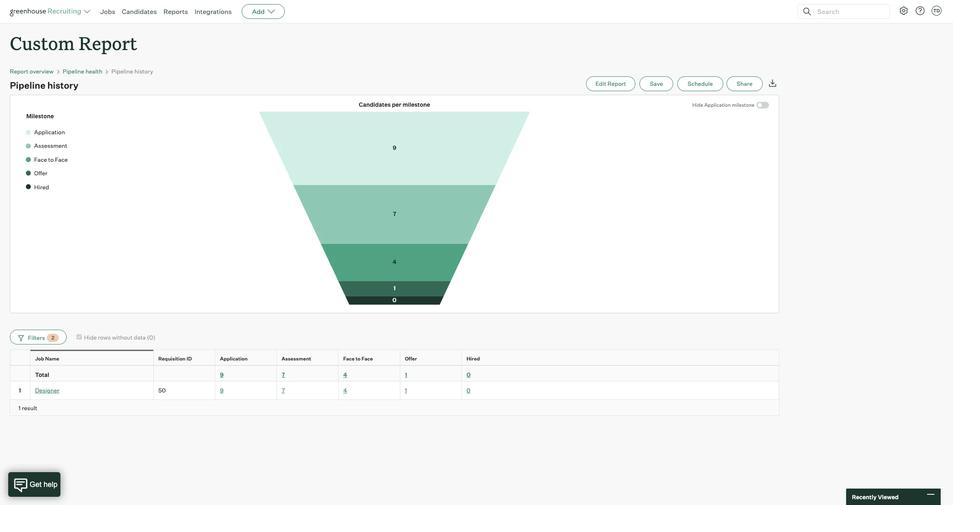 Task type: describe. For each thing, give the bounding box(es) containing it.
filter image
[[17, 335, 24, 342]]

job name column header
[[30, 351, 155, 369]]

reports
[[164, 7, 188, 16]]

1 0 link from the top
[[467, 372, 471, 379]]

hide for hide application milestone
[[693, 102, 704, 109]]

add button
[[242, 4, 285, 19]]

offer column header
[[401, 351, 464, 369]]

hired
[[467, 357, 480, 363]]

td
[[934, 8, 940, 14]]

report for custom report
[[79, 31, 137, 56]]

pipeline for pipeline history link at the top left
[[112, 68, 133, 75]]

2 9 from the top
[[220, 388, 224, 395]]

integrations
[[195, 7, 232, 16]]

row group containing 1
[[10, 382, 780, 401]]

2 0 link from the top
[[467, 388, 471, 395]]

custom report
[[10, 31, 137, 56]]

0 horizontal spatial history
[[47, 80, 78, 91]]

total column header
[[30, 367, 154, 382]]

download image
[[768, 79, 778, 88]]

0 horizontal spatial pipeline
[[10, 80, 45, 91]]

pipeline history link
[[112, 68, 153, 75]]

assessment
[[282, 357, 311, 363]]

viewed
[[878, 494, 899, 501]]

requisition id column header
[[154, 351, 217, 369]]

1 link for 4 link corresponding to second 0 link from the bottom
[[405, 372, 407, 379]]

7 link for 4 link corresponding to first 0 link from the bottom of the page
[[282, 388, 285, 395]]

data
[[134, 335, 146, 342]]

schedule button
[[678, 77, 724, 92]]

table containing total
[[10, 350, 780, 417]]

edit report link
[[586, 77, 636, 92]]

Hide rows without data (0) checkbox
[[77, 335, 82, 340]]

filters
[[28, 335, 45, 342]]

greenhouse recruiting image
[[10, 7, 84, 16]]

1 0 from the top
[[467, 372, 471, 379]]

save button
[[640, 77, 674, 92]]

add
[[252, 7, 265, 16]]

without
[[112, 335, 133, 342]]

jobs link
[[100, 7, 115, 16]]

1 result
[[19, 405, 37, 412]]

0 vertical spatial pipeline history
[[112, 68, 153, 75]]

application column header
[[215, 351, 279, 369]]

1 face from the left
[[343, 357, 355, 363]]

1 vertical spatial report
[[10, 68, 28, 75]]

schedule
[[688, 81, 713, 88]]

2 face from the left
[[362, 357, 373, 363]]

50
[[158, 388, 166, 395]]

report for edit report
[[608, 81, 626, 88]]

job name
[[35, 357, 59, 363]]

hide rows without data (0)
[[84, 335, 155, 342]]

designer
[[35, 388, 59, 395]]

Search text field
[[816, 6, 882, 17]]

report overview link
[[10, 68, 54, 75]]

candidates link
[[122, 7, 157, 16]]

milestone
[[732, 102, 755, 109]]

health
[[86, 68, 103, 75]]



Task type: vqa. For each thing, say whether or not it's contained in the screenshot.
DESIGNER 'Link'
yes



Task type: locate. For each thing, give the bounding box(es) containing it.
pipeline history right 'health'
[[112, 68, 153, 75]]

1 1 link from the top
[[405, 372, 407, 379]]

2 4 from the top
[[343, 388, 347, 395]]

face to face column header
[[339, 351, 402, 369]]

id
[[187, 357, 192, 363]]

1 horizontal spatial pipeline
[[63, 68, 84, 75]]

pipeline left 'health'
[[63, 68, 84, 75]]

1 cell
[[10, 382, 30, 401]]

2 9 link from the top
[[220, 388, 224, 395]]

1 vertical spatial history
[[47, 80, 78, 91]]

0 vertical spatial hide
[[693, 102, 704, 109]]

1 vertical spatial 1 link
[[405, 388, 407, 395]]

report
[[79, 31, 137, 56], [10, 68, 28, 75], [608, 81, 626, 88]]

0 vertical spatial 4 link
[[343, 372, 347, 379]]

1 vertical spatial application
[[220, 357, 248, 363]]

share button
[[727, 77, 763, 92]]

application inside column header
[[220, 357, 248, 363]]

requisition id
[[158, 357, 192, 363]]

result
[[22, 405, 37, 412]]

2 vertical spatial report
[[608, 81, 626, 88]]

1 horizontal spatial report
[[79, 31, 137, 56]]

1 row from the top
[[10, 350, 780, 369]]

hide application milestone
[[693, 102, 755, 109]]

1 horizontal spatial application
[[705, 102, 731, 109]]

recently
[[852, 494, 877, 501]]

td button
[[931, 4, 944, 17]]

2 row from the top
[[10, 366, 780, 382]]

row containing total
[[10, 366, 780, 382]]

9
[[220, 372, 224, 379], [220, 388, 224, 395]]

0 horizontal spatial report
[[10, 68, 28, 75]]

offer
[[405, 357, 417, 363]]

0
[[467, 372, 471, 379], [467, 388, 471, 395]]

milestone
[[26, 113, 54, 120]]

column header up 1 cell
[[10, 367, 30, 382]]

column header down id on the bottom left of the page
[[154, 367, 215, 382]]

row containing 1
[[10, 382, 780, 401]]

0 vertical spatial report
[[79, 31, 137, 56]]

1 vertical spatial pipeline history
[[10, 80, 78, 91]]

row
[[10, 350, 780, 369], [10, 366, 780, 382], [10, 382, 780, 401]]

1 vertical spatial 0
[[467, 388, 471, 395]]

custom
[[10, 31, 75, 56]]

jobs
[[100, 7, 115, 16]]

0 vertical spatial 1 link
[[405, 372, 407, 379]]

4
[[343, 372, 347, 379], [343, 388, 347, 395]]

2
[[52, 336, 54, 342]]

pipeline health
[[63, 68, 103, 75]]

0 vertical spatial 7 link
[[282, 372, 285, 379]]

2 0 from the top
[[467, 388, 471, 395]]

hide right hide rows without data (0) option
[[84, 335, 97, 342]]

2 7 from the top
[[282, 388, 285, 395]]

1 horizontal spatial hide
[[693, 102, 704, 109]]

pipeline for the pipeline health link at the left top
[[63, 68, 84, 75]]

total
[[35, 372, 49, 379]]

pipeline history down overview at the top left of page
[[10, 80, 78, 91]]

pipeline
[[63, 68, 84, 75], [112, 68, 133, 75], [10, 80, 45, 91]]

(0)
[[147, 335, 155, 342]]

1 horizontal spatial face
[[362, 357, 373, 363]]

1 vertical spatial 4 link
[[343, 388, 347, 395]]

1 vertical spatial 7
[[282, 388, 285, 395]]

recently viewed
[[852, 494, 899, 501]]

job
[[35, 357, 44, 363]]

0 vertical spatial 9
[[220, 372, 224, 379]]

2 7 link from the top
[[282, 388, 285, 395]]

edit report
[[596, 81, 626, 88]]

face
[[343, 357, 355, 363], [362, 357, 373, 363]]

0 vertical spatial 4
[[343, 372, 347, 379]]

hide for hide rows without data (0)
[[84, 335, 97, 342]]

1 9 link from the top
[[220, 372, 224, 379]]

4 link for second 0 link from the bottom
[[343, 372, 347, 379]]

assessment column header
[[277, 351, 340, 369]]

1 link
[[405, 372, 407, 379], [405, 388, 407, 395]]

1 vertical spatial hide
[[84, 335, 97, 342]]

report up 'health'
[[79, 31, 137, 56]]

0 link
[[467, 372, 471, 379], [467, 388, 471, 395]]

save
[[650, 81, 663, 88]]

1 horizontal spatial pipeline history
[[112, 68, 153, 75]]

face right to
[[362, 357, 373, 363]]

pipeline down report overview
[[10, 80, 45, 91]]

1 4 link from the top
[[343, 372, 347, 379]]

2 horizontal spatial report
[[608, 81, 626, 88]]

1 vertical spatial 0 link
[[467, 388, 471, 395]]

9 link for 7 link associated with 4 link corresponding to first 0 link from the bottom of the page
[[220, 388, 224, 395]]

share
[[737, 81, 753, 88]]

overview
[[30, 68, 54, 75]]

0 vertical spatial history
[[134, 68, 153, 75]]

candidates
[[122, 7, 157, 16]]

save and schedule this report to revisit it! element
[[640, 77, 678, 92]]

1 horizontal spatial history
[[134, 68, 153, 75]]

1 vertical spatial 9
[[220, 388, 224, 395]]

0 vertical spatial application
[[705, 102, 731, 109]]

1 7 link from the top
[[282, 372, 285, 379]]

designer link
[[35, 388, 59, 395]]

1
[[405, 372, 407, 379], [19, 388, 21, 395], [405, 388, 407, 395], [19, 405, 21, 412]]

edit
[[596, 81, 607, 88]]

1 link for 4 link corresponding to first 0 link from the bottom of the page
[[405, 388, 407, 395]]

to
[[356, 357, 361, 363]]

2 horizontal spatial pipeline
[[112, 68, 133, 75]]

pipeline health link
[[63, 68, 103, 75]]

application
[[705, 102, 731, 109], [220, 357, 248, 363]]

0 horizontal spatial application
[[220, 357, 248, 363]]

hide down "schedule" button
[[693, 102, 704, 109]]

2 4 link from the top
[[343, 388, 347, 395]]

pipeline right 'health'
[[112, 68, 133, 75]]

0 vertical spatial 0 link
[[467, 372, 471, 379]]

column header for "job name" column header
[[10, 351, 32, 369]]

reports link
[[164, 7, 188, 16]]

report right the edit
[[608, 81, 626, 88]]

1 vertical spatial 7 link
[[282, 388, 285, 395]]

7 link for 4 link corresponding to second 0 link from the bottom
[[282, 372, 285, 379]]

history
[[134, 68, 153, 75], [47, 80, 78, 91]]

rows
[[98, 335, 111, 342]]

1 inside cell
[[19, 388, 21, 395]]

pipeline history
[[112, 68, 153, 75], [10, 80, 78, 91]]

7
[[282, 372, 285, 379], [282, 388, 285, 395]]

0 vertical spatial 0
[[467, 372, 471, 379]]

column header left job
[[10, 351, 32, 369]]

1 vertical spatial 9 link
[[220, 388, 224, 395]]

face to face
[[343, 357, 373, 363]]

requisition
[[158, 357, 186, 363]]

9 link
[[220, 372, 224, 379], [220, 388, 224, 395]]

face left to
[[343, 357, 355, 363]]

4 link for first 0 link from the bottom of the page
[[343, 388, 347, 395]]

configure image
[[899, 6, 909, 16]]

0 vertical spatial 9 link
[[220, 372, 224, 379]]

report overview
[[10, 68, 54, 75]]

column header for the 'total' column header
[[10, 367, 30, 382]]

column header
[[10, 351, 32, 369], [10, 367, 30, 382], [154, 367, 215, 382]]

0 horizontal spatial face
[[343, 357, 355, 363]]

hide
[[693, 102, 704, 109], [84, 335, 97, 342]]

integrations link
[[195, 7, 232, 16]]

table
[[10, 350, 780, 417]]

2 1 link from the top
[[405, 388, 407, 395]]

1 7 from the top
[[282, 372, 285, 379]]

1 vertical spatial 4
[[343, 388, 347, 395]]

0 horizontal spatial pipeline history
[[10, 80, 78, 91]]

td button
[[932, 6, 942, 16]]

row group
[[10, 382, 780, 401]]

0 vertical spatial 7
[[282, 372, 285, 379]]

1 4 from the top
[[343, 372, 347, 379]]

1 9 from the top
[[220, 372, 224, 379]]

4 link
[[343, 372, 347, 379], [343, 388, 347, 395]]

3 row from the top
[[10, 382, 780, 401]]

report left overview at the top left of page
[[10, 68, 28, 75]]

7 link
[[282, 372, 285, 379], [282, 388, 285, 395]]

7 inside row group
[[282, 388, 285, 395]]

row containing job name
[[10, 350, 780, 369]]

0 horizontal spatial hide
[[84, 335, 97, 342]]

name
[[45, 357, 59, 363]]

9 link for 7 link associated with 4 link corresponding to second 0 link from the bottom
[[220, 372, 224, 379]]



